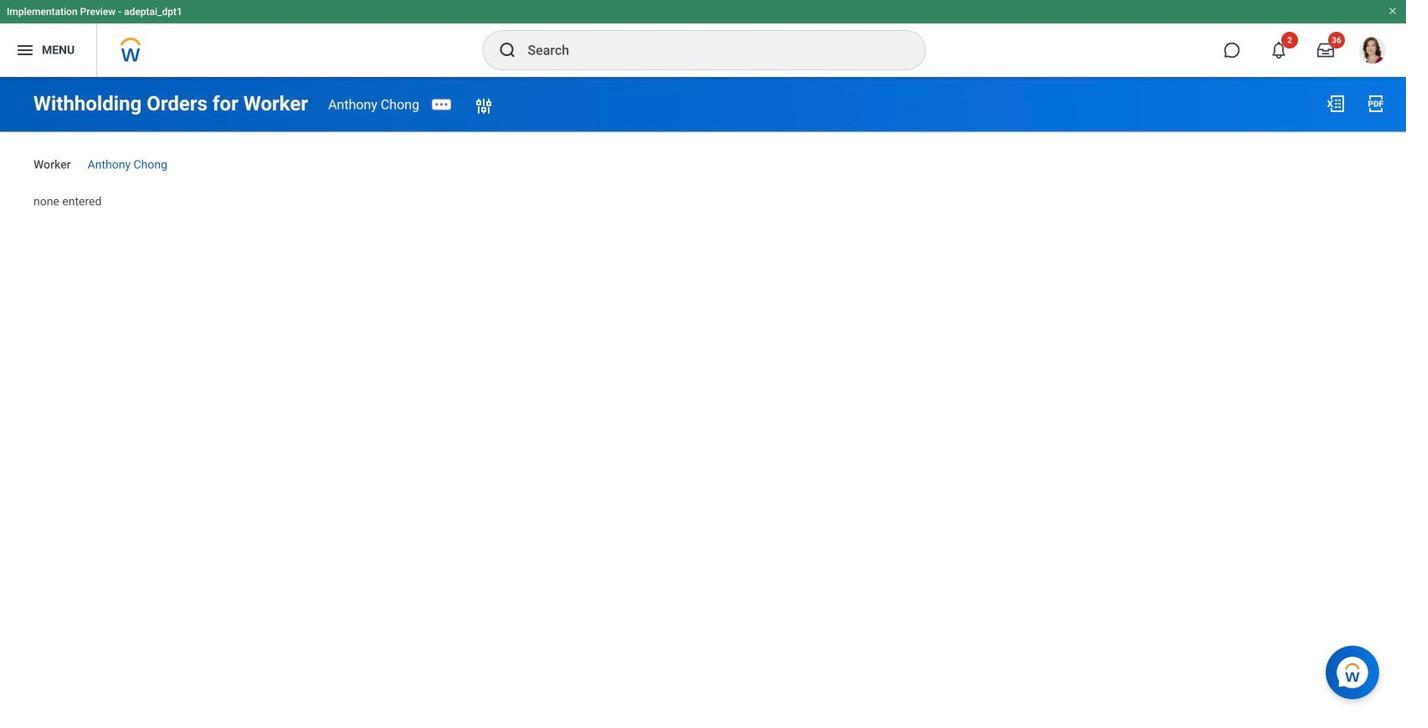 Task type: vqa. For each thing, say whether or not it's contained in the screenshot.
banner on the top of the page
yes



Task type: describe. For each thing, give the bounding box(es) containing it.
close environment banner image
[[1388, 6, 1398, 16]]

view printable version (pdf) image
[[1366, 94, 1386, 114]]

export to excel image
[[1326, 94, 1346, 114]]



Task type: locate. For each thing, give the bounding box(es) containing it.
banner
[[0, 0, 1406, 77]]

notifications large image
[[1270, 42, 1287, 59]]

main content
[[0, 77, 1406, 224]]

justify image
[[15, 40, 35, 60]]

search image
[[498, 40, 518, 60]]

inbox large image
[[1317, 42, 1334, 59]]

change selection image
[[474, 96, 494, 116]]

Search Workday  search field
[[528, 32, 891, 69]]

profile logan mcneil image
[[1359, 37, 1386, 67]]



